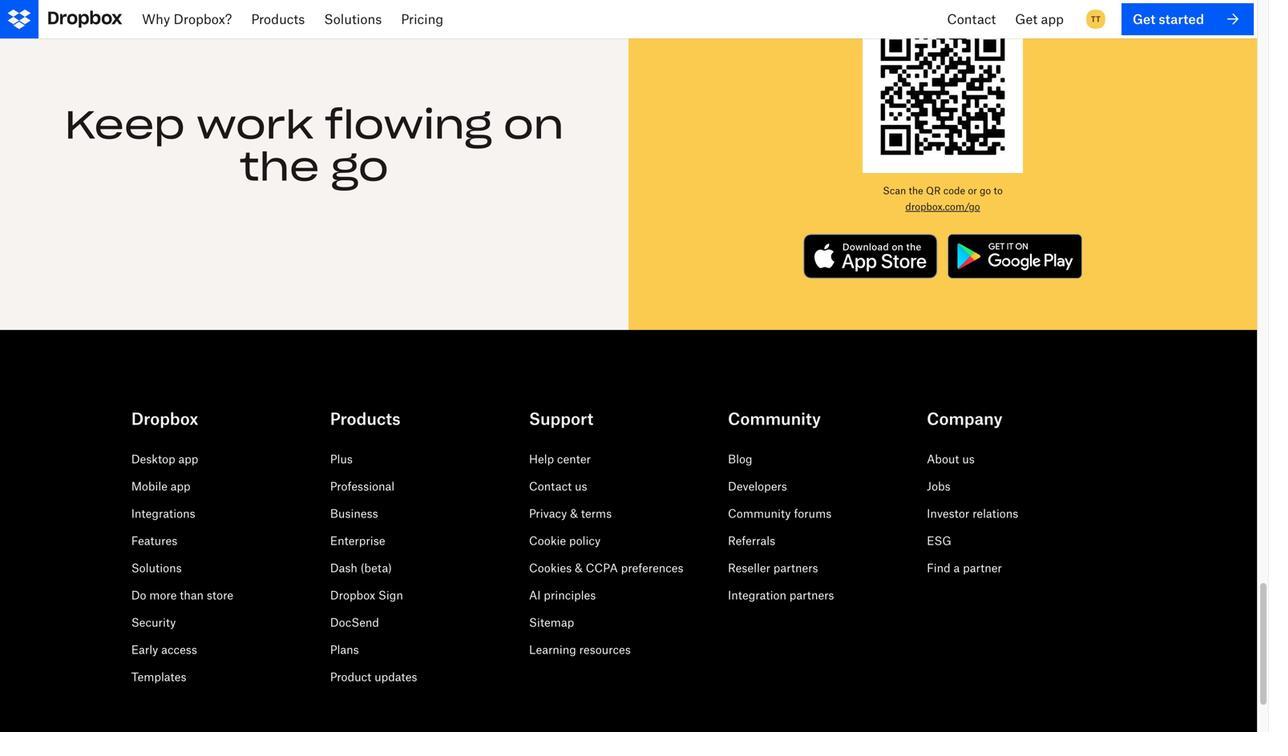 Task type: locate. For each thing, give the bounding box(es) containing it.
app right "desktop"
[[178, 453, 198, 466]]

1 horizontal spatial the
[[909, 185, 923, 197]]

app for get app
[[1041, 11, 1064, 27]]

us down the center
[[575, 480, 587, 494]]

principles
[[544, 589, 596, 603]]

contact for contact
[[947, 11, 996, 27]]

2 community from the top
[[728, 507, 791, 521]]

get right contact dropdown button
[[1015, 11, 1038, 27]]

solutions down 'features' link
[[131, 562, 182, 575]]

1 horizontal spatial dropbox
[[330, 589, 375, 603]]

1 vertical spatial &
[[575, 562, 583, 575]]

contact for contact us
[[529, 480, 572, 494]]

go inside keep work flowing on the go
[[331, 143, 389, 191]]

1 vertical spatial products
[[330, 409, 401, 429]]

0 vertical spatial &
[[570, 507, 578, 521]]

blog
[[728, 453, 753, 466]]

0 vertical spatial us
[[962, 453, 975, 466]]

dash (beta)
[[330, 562, 392, 575]]

security link
[[131, 616, 176, 630]]

1 vertical spatial solutions
[[131, 562, 182, 575]]

find a partner link
[[927, 562, 1002, 575]]

go
[[331, 143, 389, 191], [980, 185, 991, 197]]

products up plus link
[[330, 409, 401, 429]]

community forums link
[[728, 507, 832, 521]]

investor relations
[[927, 507, 1018, 521]]

mobile
[[131, 480, 167, 494]]

reseller partners link
[[728, 562, 818, 575]]

solutions button
[[315, 0, 391, 38]]

0 horizontal spatial dropbox
[[131, 409, 198, 429]]

0 horizontal spatial solutions
[[131, 562, 182, 575]]

cookies
[[529, 562, 572, 575]]

get app button
[[1006, 0, 1073, 38]]

find a partner
[[927, 562, 1002, 575]]

app
[[1041, 11, 1064, 27], [178, 453, 198, 466], [171, 480, 190, 494]]

footer
[[0, 369, 1257, 733]]

1 horizontal spatial get
[[1133, 11, 1156, 27]]

community down developers link
[[728, 507, 791, 521]]

store
[[207, 589, 233, 603]]

cookie policy link
[[529, 535, 601, 548]]

the
[[240, 143, 319, 191], [909, 185, 923, 197]]

updates
[[374, 671, 417, 684]]

& left ccpa
[[575, 562, 583, 575]]

1 horizontal spatial us
[[962, 453, 975, 466]]

0 vertical spatial community
[[728, 409, 821, 429]]

desktop app link
[[131, 453, 198, 466]]

0 vertical spatial dropbox
[[131, 409, 198, 429]]

dropbox
[[131, 409, 198, 429], [330, 589, 375, 603]]

go for the
[[331, 143, 389, 191]]

contact left the get app
[[947, 11, 996, 27]]

1 vertical spatial app
[[178, 453, 198, 466]]

0 horizontal spatial contact
[[529, 480, 572, 494]]

investor
[[927, 507, 970, 521]]

dropbox up docsend
[[330, 589, 375, 603]]

1 vertical spatial community
[[728, 507, 791, 521]]

0 horizontal spatial products
[[251, 11, 305, 27]]

1 community from the top
[[728, 409, 821, 429]]

help center link
[[529, 453, 591, 466]]

go inside scan the qr code or go to dropbox.com/go
[[980, 185, 991, 197]]

policy
[[569, 535, 601, 548]]

get for get started
[[1133, 11, 1156, 27]]

get inside dropdown button
[[1015, 11, 1038, 27]]

integrations link
[[131, 507, 195, 521]]

plus
[[330, 453, 353, 466]]

integration partners link
[[728, 589, 834, 603]]

ai principles
[[529, 589, 596, 603]]

center
[[557, 453, 591, 466]]

0 vertical spatial products
[[251, 11, 305, 27]]

dropbox sign link
[[330, 589, 403, 603]]

help
[[529, 453, 554, 466]]

solutions
[[324, 11, 382, 27], [131, 562, 182, 575]]

app right mobile on the left bottom of the page
[[171, 480, 190, 494]]

docsend link
[[330, 616, 379, 630]]

dropbox?
[[174, 11, 232, 27]]

& for ccpa
[[575, 562, 583, 575]]

1 vertical spatial us
[[575, 480, 587, 494]]

1 vertical spatial dropbox
[[330, 589, 375, 603]]

referrals
[[728, 535, 775, 548]]

partners up integration partners link
[[773, 562, 818, 575]]

product updates link
[[330, 671, 417, 684]]

get for get app
[[1015, 11, 1038, 27]]

us right about
[[962, 453, 975, 466]]

products left solutions popup button
[[251, 11, 305, 27]]

community for community
[[728, 409, 821, 429]]

dropbox up 'desktop app' link
[[131, 409, 198, 429]]

tt button
[[1083, 6, 1109, 32]]

1 horizontal spatial products
[[330, 409, 401, 429]]

reseller partners
[[728, 562, 818, 575]]

solutions inside popup button
[[324, 11, 382, 27]]

early access link
[[131, 644, 197, 657]]

blog link
[[728, 453, 753, 466]]

reseller
[[728, 562, 770, 575]]

docsend
[[330, 616, 379, 630]]

business link
[[330, 507, 378, 521]]

0 horizontal spatial get
[[1015, 11, 1038, 27]]

dropbox.com/go
[[905, 201, 980, 213]]

dropbox for dropbox
[[131, 409, 198, 429]]

products
[[251, 11, 305, 27], [330, 409, 401, 429]]

0 vertical spatial app
[[1041, 11, 1064, 27]]

contact inside dropdown button
[[947, 11, 996, 27]]

0 horizontal spatial go
[[331, 143, 389, 191]]

qr code image
[[863, 13, 1023, 173]]

professional link
[[330, 480, 395, 494]]

about us
[[927, 453, 975, 466]]

product
[[330, 671, 371, 684]]

relations
[[973, 507, 1018, 521]]

professional
[[330, 480, 395, 494]]

partner
[[963, 562, 1002, 575]]

about us link
[[927, 453, 975, 466]]

get left started
[[1133, 11, 1156, 27]]

us
[[962, 453, 975, 466], [575, 480, 587, 494]]

& left terms
[[570, 507, 578, 521]]

1 vertical spatial partners
[[790, 589, 834, 603]]

jobs link
[[927, 480, 951, 494]]

contact up privacy
[[529, 480, 572, 494]]

ccpa
[[586, 562, 618, 575]]

0 vertical spatial solutions
[[324, 11, 382, 27]]

1 horizontal spatial go
[[980, 185, 991, 197]]

1 horizontal spatial solutions
[[324, 11, 382, 27]]

the inside scan the qr code or go to dropbox.com/go
[[909, 185, 923, 197]]

privacy & terms link
[[529, 507, 612, 521]]

0 horizontal spatial the
[[240, 143, 319, 191]]

ai principles link
[[529, 589, 596, 603]]

0 horizontal spatial us
[[575, 480, 587, 494]]

enterprise
[[330, 535, 385, 548]]

plus link
[[330, 453, 353, 466]]

products inside footer
[[330, 409, 401, 429]]

community up blog link on the bottom of page
[[728, 409, 821, 429]]

1 horizontal spatial contact
[[947, 11, 996, 27]]

templates link
[[131, 671, 186, 684]]

scan
[[883, 185, 906, 197]]

why dropbox? button
[[132, 0, 242, 38]]

get app
[[1015, 11, 1064, 27]]

get
[[1133, 11, 1156, 27], [1015, 11, 1038, 27]]

integration
[[728, 589, 786, 603]]

the inside keep work flowing on the go
[[240, 143, 319, 191]]

&
[[570, 507, 578, 521], [575, 562, 583, 575]]

support
[[529, 409, 594, 429]]

community for community forums
[[728, 507, 791, 521]]

dash
[[330, 562, 357, 575]]

desktop app
[[131, 453, 198, 466]]

plans link
[[330, 644, 359, 657]]

integration partners
[[728, 589, 834, 603]]

0 vertical spatial partners
[[773, 562, 818, 575]]

qr
[[926, 185, 941, 197]]

solutions left pricing
[[324, 11, 382, 27]]

1 vertical spatial contact
[[529, 480, 572, 494]]

mobile app
[[131, 480, 190, 494]]

app inside get app dropdown button
[[1041, 11, 1064, 27]]

app left tt
[[1041, 11, 1064, 27]]

partners down "reseller partners" link at the right bottom
[[790, 589, 834, 603]]

us for contact us
[[575, 480, 587, 494]]

2 vertical spatial app
[[171, 480, 190, 494]]

0 vertical spatial contact
[[947, 11, 996, 27]]



Task type: describe. For each thing, give the bounding box(es) containing it.
get started link
[[1122, 3, 1254, 35]]

sign
[[378, 589, 403, 603]]

ai
[[529, 589, 541, 603]]

access
[[161, 644, 197, 657]]

about
[[927, 453, 959, 466]]

pricing link
[[391, 0, 453, 38]]

us for about us
[[962, 453, 975, 466]]

footer containing dropbox
[[0, 369, 1257, 733]]

privacy
[[529, 507, 567, 521]]

cookie policy
[[529, 535, 601, 548]]

dropbox for dropbox sign
[[330, 589, 375, 603]]

esg link
[[927, 535, 952, 548]]

developers
[[728, 480, 787, 494]]

do more than store
[[131, 589, 233, 603]]

product updates
[[330, 671, 417, 684]]

find
[[927, 562, 951, 575]]

contact button
[[938, 0, 1006, 38]]

why dropbox?
[[142, 11, 232, 27]]

terms
[[581, 507, 612, 521]]

sitemap
[[529, 616, 574, 630]]

keep work flowing on the go
[[65, 100, 564, 191]]

preferences
[[621, 562, 684, 575]]

resources
[[579, 644, 631, 657]]

started
[[1159, 11, 1204, 27]]

jobs
[[927, 480, 951, 494]]

forums
[[794, 507, 832, 521]]

app for desktop app
[[178, 453, 198, 466]]

tt
[[1091, 14, 1101, 24]]

contact us link
[[529, 480, 587, 494]]

learning
[[529, 644, 576, 657]]

investor relations link
[[927, 507, 1018, 521]]

early
[[131, 644, 158, 657]]

get started
[[1133, 11, 1204, 27]]

cookies & ccpa preferences link
[[529, 562, 684, 575]]

keep
[[65, 100, 185, 149]]

esg
[[927, 535, 952, 548]]

mobile app link
[[131, 480, 190, 494]]

dash (beta) link
[[330, 562, 392, 575]]

contact us
[[529, 480, 587, 494]]

dropbox sign
[[330, 589, 403, 603]]

flowing
[[325, 100, 492, 149]]

or
[[968, 185, 977, 197]]

more
[[149, 589, 177, 603]]

features link
[[131, 535, 177, 548]]

on
[[504, 100, 564, 149]]

solutions link
[[131, 562, 182, 575]]

referrals link
[[728, 535, 775, 548]]

templates
[[131, 671, 186, 684]]

do
[[131, 589, 146, 603]]

partners for integration partners
[[790, 589, 834, 603]]

go for or
[[980, 185, 991, 197]]

features
[[131, 535, 177, 548]]

company
[[927, 409, 1003, 429]]

community forums
[[728, 507, 832, 521]]

integrations
[[131, 507, 195, 521]]

developers link
[[728, 480, 787, 494]]

& for terms
[[570, 507, 578, 521]]

to
[[994, 185, 1003, 197]]

do more than store link
[[131, 589, 233, 603]]

partners for reseller partners
[[773, 562, 818, 575]]

than
[[180, 589, 204, 603]]

enterprise link
[[330, 535, 385, 548]]

security
[[131, 616, 176, 630]]

(beta)
[[360, 562, 392, 575]]

business
[[330, 507, 378, 521]]

code
[[943, 185, 965, 197]]

learning resources
[[529, 644, 631, 657]]

dropbox.com/go link
[[905, 201, 980, 213]]

products inside popup button
[[251, 11, 305, 27]]

app for mobile app
[[171, 480, 190, 494]]



Task type: vqa. For each thing, say whether or not it's contained in the screenshot.
EARLY ACCESS
yes



